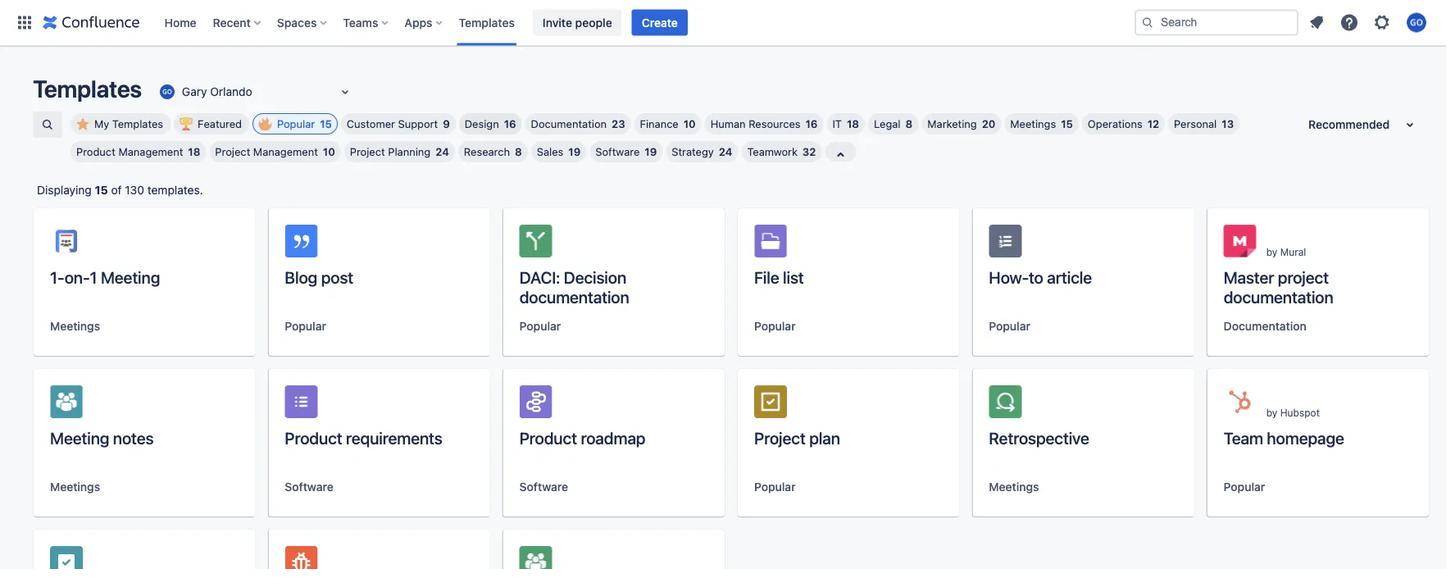 Task type: vqa. For each thing, say whether or not it's contained in the screenshot.
19 associated with Sales 19
yes



Task type: locate. For each thing, give the bounding box(es) containing it.
popular up project management 10
[[277, 118, 315, 130]]

19 right sales
[[569, 146, 581, 158]]

personal 13
[[1175, 118, 1234, 130]]

1 vertical spatial documentation
[[1224, 319, 1307, 333]]

1 horizontal spatial 8
[[906, 118, 913, 130]]

2 19 from the left
[[645, 146, 657, 158]]

0 horizontal spatial 8
[[515, 146, 522, 158]]

1 management from the left
[[118, 146, 183, 158]]

popular button down blog
[[285, 318, 326, 335]]

24 down 9
[[436, 146, 449, 158]]

meetings down on-
[[50, 319, 100, 333]]

by left mural
[[1267, 246, 1278, 258]]

0 horizontal spatial 19
[[569, 146, 581, 158]]

project down customer
[[350, 146, 385, 158]]

meeting right 1
[[101, 267, 160, 287]]

planning
[[388, 146, 431, 158]]

appswitcher icon image
[[15, 13, 34, 32]]

software button for product requirements
[[285, 479, 334, 495]]

18 right 'it'
[[847, 118, 860, 130]]

popular button down how-
[[989, 318, 1031, 335]]

1 vertical spatial 18
[[188, 146, 200, 158]]

popular down project plan
[[755, 480, 796, 494]]

1 horizontal spatial 18
[[847, 118, 860, 130]]

meetings for retrospective
[[989, 480, 1040, 494]]

how-
[[989, 267, 1029, 287]]

templates inside templates link
[[459, 16, 515, 29]]

8
[[906, 118, 913, 130], [515, 146, 522, 158]]

19
[[569, 146, 581, 158], [645, 146, 657, 158]]

12
[[1148, 118, 1160, 130]]

templates link
[[454, 9, 520, 36]]

meetings button down on-
[[50, 318, 100, 335]]

project left plan on the bottom of page
[[755, 428, 806, 447]]

1 share link image from the left
[[425, 395, 444, 415]]

product roadmap
[[520, 428, 646, 447]]

0 horizontal spatial 24
[[436, 146, 449, 158]]

1 horizontal spatial 19
[[645, 146, 657, 158]]

popular
[[277, 118, 315, 130], [285, 319, 326, 333], [520, 319, 561, 333], [755, 319, 796, 333], [989, 319, 1031, 333], [755, 480, 796, 494], [1224, 480, 1266, 494]]

1 16 from the left
[[504, 118, 516, 130]]

1 horizontal spatial software
[[520, 480, 568, 494]]

popular button
[[285, 318, 326, 335], [520, 318, 561, 335], [755, 318, 796, 335], [989, 318, 1031, 335], [755, 479, 796, 495], [1224, 479, 1266, 495]]

16 right design
[[504, 118, 516, 130]]

project for project plan
[[755, 428, 806, 447]]

gary orlando
[[182, 85, 252, 99]]

0 horizontal spatial product
[[76, 146, 116, 158]]

1 vertical spatial 10
[[323, 146, 335, 158]]

0 horizontal spatial software button
[[285, 479, 334, 495]]

1 19 from the left
[[569, 146, 581, 158]]

meetings button
[[50, 318, 100, 335], [50, 479, 100, 495], [989, 479, 1040, 495]]

software button
[[285, 479, 334, 495], [520, 479, 568, 495]]

1 horizontal spatial 16
[[806, 118, 818, 130]]

meeting
[[101, 267, 160, 287], [50, 428, 109, 447]]

search image
[[1142, 16, 1155, 29]]

popular button for blog post
[[285, 318, 326, 335]]

documentation for documentation
[[1224, 319, 1307, 333]]

documentation down project
[[1224, 287, 1334, 306]]

open image
[[335, 82, 355, 102]]

home link
[[160, 9, 201, 36]]

roadmap
[[581, 428, 646, 447]]

2 documentation from the left
[[1224, 287, 1334, 306]]

documentation
[[531, 118, 607, 130], [1224, 319, 1307, 333]]

0 horizontal spatial management
[[118, 146, 183, 158]]

popular down daci:
[[520, 319, 561, 333]]

software down 23
[[596, 146, 640, 158]]

1 software button from the left
[[285, 479, 334, 495]]

2 horizontal spatial 15
[[1061, 118, 1073, 130]]

banner
[[0, 0, 1447, 46]]

1 documentation from the left
[[520, 287, 630, 306]]

documentation for decision
[[520, 287, 630, 306]]

research
[[464, 146, 510, 158]]

documentation up sales 19
[[531, 118, 607, 130]]

popular for how-to article
[[989, 319, 1031, 333]]

1 by from the top
[[1267, 246, 1278, 258]]

documentation
[[520, 287, 630, 306], [1224, 287, 1334, 306]]

8 right legal
[[906, 118, 913, 130]]

software down 'product requirements'
[[285, 480, 334, 494]]

2 by from the top
[[1267, 407, 1278, 418]]

on-
[[64, 267, 90, 287]]

19 down finance
[[645, 146, 657, 158]]

13
[[1222, 118, 1234, 130]]

product management 18
[[76, 146, 200, 158]]

product
[[76, 146, 116, 158], [285, 428, 342, 447], [520, 428, 577, 447]]

2 16 from the left
[[806, 118, 818, 130]]

by up team homepage
[[1267, 407, 1278, 418]]

star team homepage image
[[1390, 395, 1410, 415]]

blog post
[[285, 267, 353, 287]]

project
[[215, 146, 250, 158], [350, 146, 385, 158], [755, 428, 806, 447]]

0 vertical spatial documentation
[[531, 118, 607, 130]]

0 vertical spatial 8
[[906, 118, 913, 130]]

popular button for team homepage
[[1224, 479, 1266, 495]]

star how-to article image
[[1155, 235, 1175, 254]]

software button down 'product requirements'
[[285, 479, 334, 495]]

product down my
[[76, 146, 116, 158]]

10 up strategy
[[684, 118, 696, 130]]

2 management from the left
[[253, 146, 318, 158]]

24
[[436, 146, 449, 158], [719, 146, 733, 158]]

15 left 'operations'
[[1061, 118, 1073, 130]]

resources
[[749, 118, 801, 130]]

research 8
[[464, 146, 522, 158]]

18
[[847, 118, 860, 130], [188, 146, 200, 158]]

1 horizontal spatial documentation
[[1224, 287, 1334, 306]]

master
[[1224, 267, 1275, 287]]

1 vertical spatial templates
[[33, 75, 142, 103]]

product requirements
[[285, 428, 443, 447]]

0 horizontal spatial software
[[285, 480, 334, 494]]

2 software button from the left
[[520, 479, 568, 495]]

0 horizontal spatial documentation
[[520, 287, 630, 306]]

1 horizontal spatial project
[[350, 146, 385, 158]]

by hubspot
[[1267, 407, 1320, 418]]

software button down product roadmap in the bottom of the page
[[520, 479, 568, 495]]

1 vertical spatial 8
[[515, 146, 522, 158]]

19 for sales 19
[[569, 146, 581, 158]]

1 horizontal spatial management
[[253, 146, 318, 158]]

15 for meetings 15
[[1061, 118, 1073, 130]]

0 horizontal spatial 15
[[95, 183, 108, 197]]

popular down "team"
[[1224, 480, 1266, 494]]

1 horizontal spatial software button
[[520, 479, 568, 495]]

popular for daci: decision documentation
[[520, 319, 561, 333]]

notification icon image
[[1307, 13, 1327, 32]]

meeting left notes
[[50, 428, 109, 447]]

requirements
[[346, 428, 443, 447]]

0 horizontal spatial 10
[[323, 146, 335, 158]]

support
[[398, 118, 438, 130]]

0 vertical spatial templates
[[459, 16, 515, 29]]

notes
[[113, 428, 154, 447]]

0 horizontal spatial project
[[215, 146, 250, 158]]

team
[[1224, 428, 1264, 447]]

management
[[118, 146, 183, 158], [253, 146, 318, 158]]

popular button down project plan
[[755, 479, 796, 495]]

0 horizontal spatial 18
[[188, 146, 200, 158]]

popular button down "team"
[[1224, 479, 1266, 495]]

documentation down master project documentation
[[1224, 319, 1307, 333]]

meetings button down meeting notes
[[50, 479, 100, 495]]

10
[[684, 118, 696, 130], [323, 146, 335, 158]]

share link image left the star team homepage icon
[[1364, 395, 1384, 415]]

8 for legal 8
[[906, 118, 913, 130]]

0 vertical spatial meeting
[[101, 267, 160, 287]]

share link image left star product requirements icon
[[425, 395, 444, 415]]

0 horizontal spatial 16
[[504, 118, 516, 130]]

customer support 9
[[347, 118, 450, 130]]

2 share link image from the left
[[1364, 395, 1384, 415]]

project planning 24
[[350, 146, 449, 158]]

1 horizontal spatial documentation
[[1224, 319, 1307, 333]]

2 horizontal spatial project
[[755, 428, 806, 447]]

meeting notes
[[50, 428, 154, 447]]

personal
[[1175, 118, 1217, 130]]

popular button down file list
[[755, 318, 796, 335]]

operations 12
[[1088, 118, 1160, 130]]

recommended button
[[1299, 112, 1430, 138]]

strategy
[[672, 146, 714, 158]]

2 horizontal spatial software
[[596, 146, 640, 158]]

24 down the human
[[719, 146, 733, 158]]

1 vertical spatial by
[[1267, 407, 1278, 418]]

0 horizontal spatial share link image
[[425, 395, 444, 415]]

None text field
[[157, 84, 161, 100]]

18 down "featured" button
[[188, 146, 200, 158]]

templates up my
[[33, 75, 142, 103]]

2 vertical spatial templates
[[112, 118, 163, 130]]

templates up product management 18 on the left
[[112, 118, 163, 130]]

share link image
[[1129, 235, 1149, 254]]

design 16
[[465, 118, 516, 130]]

16
[[504, 118, 516, 130], [806, 118, 818, 130]]

2 horizontal spatial product
[[520, 428, 577, 447]]

mural
[[1281, 246, 1307, 258]]

15 left of
[[95, 183, 108, 197]]

popular for blog post
[[285, 319, 326, 333]]

popular button for how-to article
[[989, 318, 1031, 335]]

0 horizontal spatial documentation
[[531, 118, 607, 130]]

operations
[[1088, 118, 1143, 130]]

1 horizontal spatial 10
[[684, 118, 696, 130]]

15 left customer
[[320, 118, 332, 130]]

open search bar image
[[41, 118, 54, 131]]

plan
[[810, 428, 841, 447]]

project for project planning 24
[[350, 146, 385, 158]]

software down product roadmap in the bottom of the page
[[520, 480, 568, 494]]

templates right apps popup button
[[459, 16, 515, 29]]

legal 8
[[874, 118, 913, 130]]

daci: decision documentation
[[520, 267, 630, 306]]

confluence image
[[43, 13, 140, 32], [43, 13, 140, 32]]

23
[[612, 118, 625, 130]]

popular down file list
[[755, 319, 796, 333]]

share link image
[[425, 395, 444, 415], [1364, 395, 1384, 415]]

product left requirements
[[285, 428, 342, 447]]

software for product roadmap
[[520, 480, 568, 494]]

software
[[596, 146, 640, 158], [285, 480, 334, 494], [520, 480, 568, 494]]

8 right 'research'
[[515, 146, 522, 158]]

project management 10
[[215, 146, 335, 158]]

meetings down retrospective
[[989, 480, 1040, 494]]

popular for file list
[[755, 319, 796, 333]]

documentation down decision
[[520, 287, 630, 306]]

project down featured
[[215, 146, 250, 158]]

popular button down daci:
[[520, 318, 561, 335]]

1 horizontal spatial share link image
[[1364, 395, 1384, 415]]

0 vertical spatial by
[[1267, 246, 1278, 258]]

10 left project planning 24
[[323, 146, 335, 158]]

settings icon image
[[1373, 13, 1393, 32]]

8 for research 8
[[515, 146, 522, 158]]

1 horizontal spatial product
[[285, 428, 342, 447]]

0 vertical spatial 10
[[684, 118, 696, 130]]

1 horizontal spatial 24
[[719, 146, 733, 158]]

product left roadmap
[[520, 428, 577, 447]]

displaying
[[37, 183, 92, 197]]

customer
[[347, 118, 395, 130]]

popular down how-
[[989, 319, 1031, 333]]

15
[[320, 118, 332, 130], [1061, 118, 1073, 130], [95, 183, 108, 197]]

popular down blog
[[285, 319, 326, 333]]

16 left 'it'
[[806, 118, 818, 130]]

meetings down meeting notes
[[50, 480, 100, 494]]

software 19
[[596, 146, 657, 158]]

invite people
[[543, 16, 612, 29]]

templates
[[459, 16, 515, 29], [33, 75, 142, 103], [112, 118, 163, 130]]



Task type: describe. For each thing, give the bounding box(es) containing it.
to
[[1029, 267, 1044, 287]]

Search field
[[1135, 9, 1299, 36]]

marketing 20
[[928, 118, 996, 130]]

project plan
[[755, 428, 841, 447]]

spaces
[[277, 16, 317, 29]]

1 24 from the left
[[436, 146, 449, 158]]

create
[[642, 16, 678, 29]]

banner containing home
[[0, 0, 1447, 46]]

gary
[[182, 85, 207, 99]]

sales 19
[[537, 146, 581, 158]]

of
[[111, 183, 122, 197]]

documentation button
[[1224, 318, 1307, 335]]

share link image for the star team homepage icon
[[1364, 395, 1384, 415]]

product for product roadmap
[[520, 428, 577, 447]]

invite people button
[[533, 9, 622, 36]]

legal
[[874, 118, 901, 130]]

my templates
[[94, 118, 163, 130]]

teamwork
[[748, 146, 798, 158]]

teams
[[343, 16, 378, 29]]

popular for team homepage
[[1224, 480, 1266, 494]]

1
[[90, 267, 97, 287]]

orlando
[[210, 85, 252, 99]]

documentation for documentation 23
[[531, 118, 607, 130]]

20
[[982, 118, 996, 130]]

finance 10
[[640, 118, 696, 130]]

software for product requirements
[[285, 480, 334, 494]]

your profile and preferences image
[[1407, 13, 1427, 32]]

2 24 from the left
[[719, 146, 733, 158]]

management for project management
[[253, 146, 318, 158]]

popular button for file list
[[755, 318, 796, 335]]

decision
[[564, 267, 627, 287]]

9
[[443, 118, 450, 130]]

meetings for meeting notes
[[50, 480, 100, 494]]

people
[[575, 16, 612, 29]]

130
[[125, 183, 144, 197]]

32
[[803, 146, 816, 158]]

recommended
[[1309, 118, 1390, 131]]

documentation for project
[[1224, 287, 1334, 306]]

human
[[711, 118, 746, 130]]

human resources 16
[[711, 118, 818, 130]]

file
[[755, 267, 780, 287]]

strategy 24
[[672, 146, 733, 158]]

it 18
[[833, 118, 860, 130]]

templates inside my templates "button"
[[112, 118, 163, 130]]

file list
[[755, 267, 804, 287]]

1 vertical spatial meeting
[[50, 428, 109, 447]]

by for project
[[1267, 246, 1278, 258]]

global element
[[10, 0, 1132, 46]]

popular for project plan
[[755, 480, 796, 494]]

documentation 23
[[531, 118, 625, 130]]

popular button for project plan
[[755, 479, 796, 495]]

retrospective
[[989, 428, 1090, 447]]

spaces button
[[272, 9, 333, 36]]

featured button
[[174, 113, 249, 135]]

meetings button for 1-
[[50, 318, 100, 335]]

invite
[[543, 16, 572, 29]]

templates.
[[147, 183, 203, 197]]

displaying 15 of 130 templates.
[[37, 183, 203, 197]]

share link image for star product requirements icon
[[425, 395, 444, 415]]

team homepage
[[1224, 428, 1345, 447]]

article
[[1047, 267, 1092, 287]]

home
[[164, 16, 196, 29]]

fewer categories image
[[831, 145, 851, 165]]

design
[[465, 118, 499, 130]]

1-
[[50, 267, 64, 287]]

recent
[[213, 16, 251, 29]]

popular button for daci: decision documentation
[[520, 318, 561, 335]]

product for product requirements
[[285, 428, 342, 447]]

teamwork 32
[[748, 146, 816, 158]]

apps
[[405, 16, 433, 29]]

meetings button down retrospective
[[989, 479, 1040, 495]]

0 vertical spatial 18
[[847, 118, 860, 130]]

my
[[94, 118, 109, 130]]

by for homepage
[[1267, 407, 1278, 418]]

management for product management
[[118, 146, 183, 158]]

post
[[321, 267, 353, 287]]

create link
[[632, 9, 688, 36]]

blog
[[285, 267, 317, 287]]

finance
[[640, 118, 679, 130]]

project for project management 10
[[215, 146, 250, 158]]

daci:
[[520, 267, 560, 287]]

15 for displaying 15 of 130 templates.
[[95, 183, 108, 197]]

master project documentation
[[1224, 267, 1334, 306]]

list
[[783, 267, 804, 287]]

product for product management 18
[[76, 146, 116, 158]]

my templates button
[[71, 113, 171, 135]]

meetings for 1-on-1 meeting
[[50, 319, 100, 333]]

1-on-1 meeting
[[50, 267, 160, 287]]

19 for software 19
[[645, 146, 657, 158]]

project
[[1278, 267, 1329, 287]]

it
[[833, 118, 842, 130]]

recent button
[[208, 9, 267, 36]]

meetings button for meeting
[[50, 479, 100, 495]]

apps button
[[400, 9, 449, 36]]

homepage
[[1267, 428, 1345, 447]]

marketing
[[928, 118, 977, 130]]

1 horizontal spatial 15
[[320, 118, 332, 130]]

meetings right 20 at top right
[[1011, 118, 1057, 130]]

meetings 15
[[1011, 118, 1073, 130]]

how-to article
[[989, 267, 1092, 287]]

software button for product roadmap
[[520, 479, 568, 495]]

featured
[[198, 118, 242, 130]]

help icon image
[[1340, 13, 1360, 32]]

hubspot
[[1281, 407, 1320, 418]]

sales
[[537, 146, 564, 158]]

star product requirements image
[[451, 395, 470, 415]]



